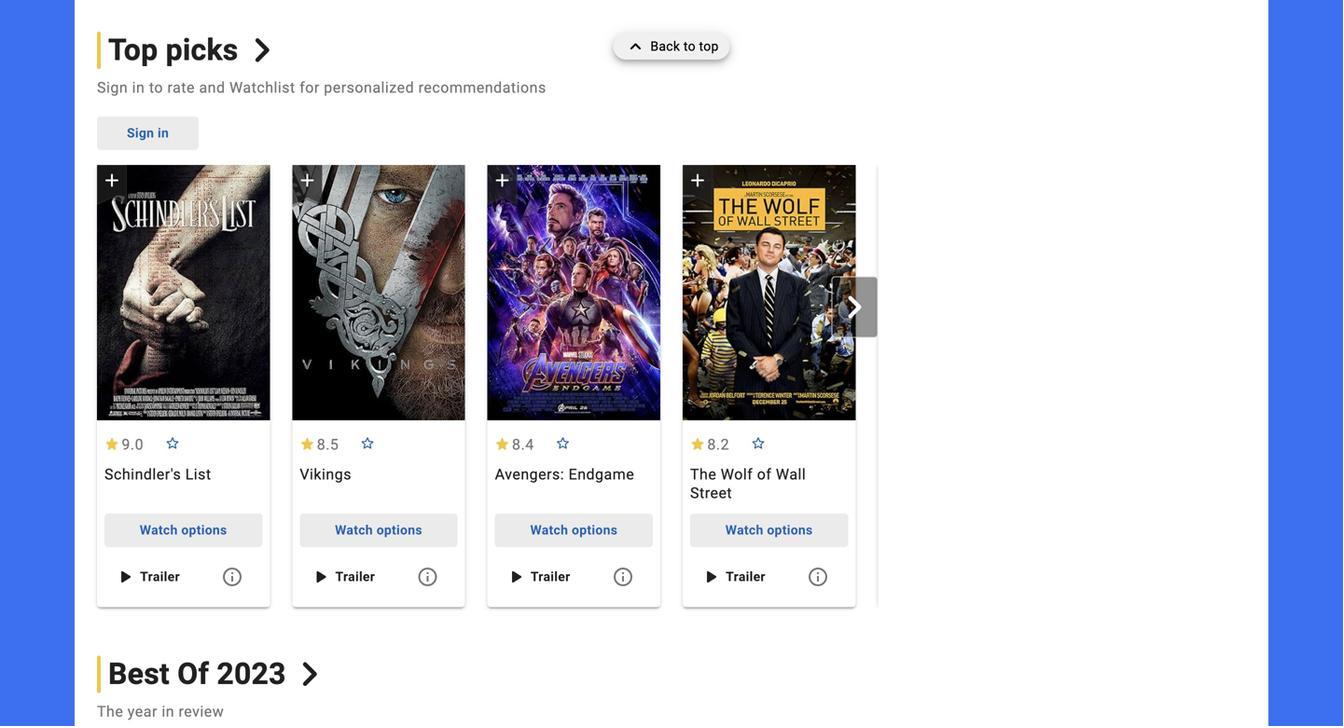 Task type: describe. For each thing, give the bounding box(es) containing it.
rate
[[167, 79, 195, 96]]

1 more information image from the left
[[417, 566, 439, 589]]

top picks link
[[97, 32, 274, 69]]

back to top button
[[613, 34, 730, 60]]

watch options button for vikings
[[300, 514, 458, 548]]

the wolf of wall street image
[[683, 165, 856, 421]]

the
[[690, 466, 717, 484]]

add image for 8.2
[[687, 169, 709, 192]]

star inline image for 9.0
[[105, 438, 119, 450]]

trailer button for schindler's list
[[112, 561, 187, 594]]

top picks
[[108, 32, 238, 67]]

watch for vikings
[[335, 523, 373, 538]]

watch options for vikings
[[335, 523, 423, 538]]

play arrow image for the wolf of wall street
[[700, 566, 722, 589]]

the wolf of wall street link
[[683, 466, 856, 503]]

8.5
[[317, 436, 339, 454]]

add image for 9.0
[[101, 169, 123, 192]]

the wolf of wall street
[[690, 466, 806, 503]]

schindler's
[[105, 466, 181, 484]]

endgame
[[569, 466, 635, 484]]

star border inline image for 9.0
[[165, 437, 180, 449]]

street
[[690, 485, 733, 503]]

expand less image
[[625, 34, 651, 60]]

star inline image for 8.4
[[495, 438, 510, 450]]

watch options for avengers: endgame
[[530, 523, 618, 538]]

options for avengers: endgame
[[572, 523, 618, 538]]

options for the wolf of wall street
[[767, 523, 813, 538]]

in for sign in
[[158, 125, 169, 141]]

avengers: endgame link
[[488, 466, 661, 503]]

picks
[[166, 32, 238, 67]]

play arrow image for avengers: endgame
[[505, 566, 527, 589]]

back to top
[[651, 39, 719, 54]]

sign for sign in
[[127, 125, 154, 141]]

star border inline image for wolf
[[751, 437, 766, 449]]

trailer for schindler's list
[[140, 570, 180, 585]]

9.0
[[122, 436, 144, 454]]

schindler's list image
[[97, 165, 270, 421]]

trailer for avengers: endgame
[[531, 570, 571, 585]]

8.4
[[512, 436, 534, 454]]

add image for 8.5
[[296, 169, 318, 192]]

watch options for the wolf of wall street
[[726, 523, 813, 538]]

options for vikings
[[377, 523, 423, 538]]

vikings image
[[292, 165, 465, 421]]

trailer button for vikings
[[307, 561, 383, 594]]

for
[[300, 79, 320, 96]]

more information image for the
[[807, 566, 830, 589]]

star inline image for 8.5
[[300, 438, 315, 450]]

watchlist
[[229, 79, 296, 96]]

schindler's list link
[[97, 466, 270, 503]]

watch options button for avengers: endgame
[[495, 514, 653, 548]]

1 horizontal spatial chevron right inline image
[[844, 296, 866, 319]]

play arrow image for vikings
[[309, 566, 332, 589]]

and
[[199, 79, 225, 96]]



Task type: locate. For each thing, give the bounding box(es) containing it.
0 vertical spatial in
[[132, 79, 145, 96]]

2 trailer from the left
[[335, 570, 375, 585]]

watch options button down the wolf of wall street link at right bottom
[[690, 514, 848, 548]]

2 play arrow image from the left
[[700, 566, 722, 589]]

star inline image
[[105, 438, 119, 450], [300, 438, 315, 450], [495, 438, 510, 450], [690, 438, 705, 450]]

more information image
[[221, 566, 244, 589]]

add image
[[296, 169, 318, 192], [491, 169, 514, 192]]

sign in button
[[97, 116, 199, 150]]

2 watch options button from the left
[[300, 514, 458, 548]]

2 star border inline image from the left
[[360, 437, 375, 449]]

1 add image from the left
[[296, 169, 318, 192]]

2 add image from the left
[[687, 169, 709, 192]]

star border inline image right 8.5
[[360, 437, 375, 449]]

0 horizontal spatial star border inline image
[[556, 437, 571, 449]]

4 trailer from the left
[[726, 570, 766, 585]]

1 vertical spatial to
[[149, 79, 163, 96]]

star border inline image up the avengers: endgame
[[556, 437, 571, 449]]

1 horizontal spatial to
[[684, 39, 696, 54]]

1 horizontal spatial in
[[158, 125, 169, 141]]

1 horizontal spatial play arrow image
[[309, 566, 332, 589]]

1 horizontal spatial add image
[[491, 169, 514, 192]]

2 star inline image from the left
[[300, 438, 315, 450]]

1 play arrow image from the left
[[114, 566, 136, 589]]

1 horizontal spatial add image
[[687, 169, 709, 192]]

1 star border inline image from the left
[[556, 437, 571, 449]]

0 horizontal spatial add image
[[101, 169, 123, 192]]

4 watch options from the left
[[726, 523, 813, 538]]

trailer for the wolf of wall street
[[726, 570, 766, 585]]

2 trailer button from the left
[[307, 561, 383, 594]]

options down the wolf of wall street link at right bottom
[[767, 523, 813, 538]]

8.2
[[708, 436, 730, 454]]

watch options button down the avengers: endgame link on the left bottom of page
[[495, 514, 653, 548]]

trailer button
[[112, 561, 187, 594], [307, 561, 383, 594], [503, 561, 578, 594], [698, 561, 773, 594]]

options down the avengers: endgame link on the left bottom of page
[[572, 523, 618, 538]]

avengers: endgame image
[[488, 165, 661, 421]]

2 options from the left
[[377, 523, 423, 538]]

more information image for avengers:
[[612, 566, 634, 589]]

list
[[185, 466, 211, 484]]

group containing 8.5
[[292, 165, 465, 608]]

2 watch options from the left
[[335, 523, 423, 538]]

group
[[75, 165, 1051, 612], [97, 165, 270, 608], [97, 165, 270, 421], [292, 165, 465, 608], [292, 165, 465, 421], [488, 165, 661, 608], [488, 165, 661, 421], [683, 165, 856, 608], [683, 165, 856, 421], [878, 165, 1051, 421]]

0 horizontal spatial star border inline image
[[165, 437, 180, 449]]

in down "top"
[[132, 79, 145, 96]]

star border inline image up of
[[751, 437, 766, 449]]

vikings
[[300, 466, 352, 484]]

0 vertical spatial sign
[[97, 79, 128, 96]]

to left rate at the left top of the page
[[149, 79, 163, 96]]

chevron right inline image
[[250, 38, 274, 62], [844, 296, 866, 319]]

watch options button for the wolf of wall street
[[690, 514, 848, 548]]

watch for avengers: endgame
[[530, 523, 568, 538]]

sign in to rate and watchlist for personalized recommendations
[[97, 79, 546, 96]]

3 star inline image from the left
[[495, 438, 510, 450]]

3 more information image from the left
[[807, 566, 830, 589]]

watch down vikings 'link'
[[335, 523, 373, 538]]

play arrow image
[[114, 566, 136, 589], [309, 566, 332, 589]]

play arrow image for schindler's list
[[114, 566, 136, 589]]

watch options down vikings 'link'
[[335, 523, 423, 538]]

1 watch options from the left
[[140, 523, 227, 538]]

to inside "button"
[[684, 39, 696, 54]]

0 horizontal spatial more information image
[[417, 566, 439, 589]]

trailer
[[140, 570, 180, 585], [335, 570, 375, 585], [531, 570, 571, 585], [726, 570, 766, 585]]

in down rate at the left top of the page
[[158, 125, 169, 141]]

top
[[108, 32, 158, 67]]

play arrow image
[[505, 566, 527, 589], [700, 566, 722, 589]]

vikings link
[[292, 466, 465, 503]]

more information image
[[417, 566, 439, 589], [612, 566, 634, 589], [807, 566, 830, 589]]

1 horizontal spatial more information image
[[612, 566, 634, 589]]

0 vertical spatial to
[[684, 39, 696, 54]]

3 watch from the left
[[530, 523, 568, 538]]

0 horizontal spatial play arrow image
[[114, 566, 136, 589]]

avengers:
[[495, 466, 565, 484]]

0 vertical spatial chevron right inline image
[[250, 38, 274, 62]]

in inside button
[[158, 125, 169, 141]]

watch for the wolf of wall street
[[726, 523, 764, 538]]

1 watch options button from the left
[[105, 514, 262, 548]]

options down vikings 'link'
[[377, 523, 423, 538]]

1 star inline image from the left
[[105, 438, 119, 450]]

watch for schindler's list
[[140, 523, 178, 538]]

add image for 8.4
[[491, 169, 514, 192]]

4 trailer button from the left
[[698, 561, 773, 594]]

sign for sign in to rate and watchlist for personalized recommendations
[[97, 79, 128, 96]]

1 vertical spatial in
[[158, 125, 169, 141]]

back
[[651, 39, 680, 54]]

top
[[699, 39, 719, 54]]

trailer button for avengers: endgame
[[503, 561, 578, 594]]

3 trailer button from the left
[[503, 561, 578, 594]]

1 vertical spatial sign
[[127, 125, 154, 141]]

watch options down schindler's list "link" in the left of the page
[[140, 523, 227, 538]]

watch options button down schindler's list "link" in the left of the page
[[105, 514, 262, 548]]

watch
[[140, 523, 178, 538], [335, 523, 373, 538], [530, 523, 568, 538], [726, 523, 764, 538]]

1 vertical spatial chevron right inline image
[[844, 296, 866, 319]]

watch down schindler's list "link" in the left of the page
[[140, 523, 178, 538]]

sign in
[[127, 125, 169, 141]]

personalized
[[324, 79, 414, 96]]

of
[[757, 466, 772, 484]]

0 horizontal spatial add image
[[296, 169, 318, 192]]

1 horizontal spatial star border inline image
[[751, 437, 766, 449]]

watch down the wolf of wall street
[[726, 523, 764, 538]]

2 horizontal spatial more information image
[[807, 566, 830, 589]]

2 add image from the left
[[491, 169, 514, 192]]

to
[[684, 39, 696, 54], [149, 79, 163, 96]]

1 watch from the left
[[140, 523, 178, 538]]

add image
[[101, 169, 123, 192], [687, 169, 709, 192]]

watch options button
[[105, 514, 262, 548], [300, 514, 458, 548], [495, 514, 653, 548], [690, 514, 848, 548]]

watch options down the wolf of wall street link at right bottom
[[726, 523, 813, 538]]

1 horizontal spatial star border inline image
[[360, 437, 375, 449]]

star border inline image up schindler's list
[[165, 437, 180, 449]]

2 more information image from the left
[[612, 566, 634, 589]]

4 watch from the left
[[726, 523, 764, 538]]

1 trailer from the left
[[140, 570, 180, 585]]

2 play arrow image from the left
[[309, 566, 332, 589]]

star inline image left 9.0
[[105, 438, 119, 450]]

star border inline image
[[165, 437, 180, 449], [360, 437, 375, 449]]

2 watch from the left
[[335, 523, 373, 538]]

star border inline image
[[556, 437, 571, 449], [751, 437, 766, 449]]

to left top
[[684, 39, 696, 54]]

green book image
[[878, 165, 1051, 421]]

options for schindler's list
[[181, 523, 227, 538]]

4 watch options button from the left
[[690, 514, 848, 548]]

star inline image left 8.5
[[300, 438, 315, 450]]

3 watch options button from the left
[[495, 514, 653, 548]]

1 star border inline image from the left
[[165, 437, 180, 449]]

0 horizontal spatial play arrow image
[[505, 566, 527, 589]]

1 add image from the left
[[101, 169, 123, 192]]

wall
[[776, 466, 806, 484]]

options
[[181, 523, 227, 538], [377, 523, 423, 538], [572, 523, 618, 538], [767, 523, 813, 538]]

watch options button down vikings 'link'
[[300, 514, 458, 548]]

3 options from the left
[[572, 523, 618, 538]]

watch options for schindler's list
[[140, 523, 227, 538]]

star inline image left 8.2 at bottom
[[690, 438, 705, 450]]

2 star border inline image from the left
[[751, 437, 766, 449]]

watch options button for schindler's list
[[105, 514, 262, 548]]

1 play arrow image from the left
[[505, 566, 527, 589]]

schindler's list
[[105, 466, 211, 484]]

1 trailer button from the left
[[112, 561, 187, 594]]

options down schindler's list "link" in the left of the page
[[181, 523, 227, 538]]

0 horizontal spatial to
[[149, 79, 163, 96]]

in
[[132, 79, 145, 96], [158, 125, 169, 141]]

avengers: endgame
[[495, 466, 635, 484]]

group containing 8.2
[[683, 165, 856, 608]]

1 horizontal spatial play arrow image
[[700, 566, 722, 589]]

3 watch options from the left
[[530, 523, 618, 538]]

4 star inline image from the left
[[690, 438, 705, 450]]

star border inline image for endgame
[[556, 437, 571, 449]]

trailer button for the wolf of wall street
[[698, 561, 773, 594]]

star inline image left 8.4
[[495, 438, 510, 450]]

0 horizontal spatial chevron right inline image
[[250, 38, 274, 62]]

trailer for vikings
[[335, 570, 375, 585]]

sign
[[97, 79, 128, 96], [127, 125, 154, 141]]

watch options down the avengers: endgame link on the left bottom of page
[[530, 523, 618, 538]]

watch options
[[140, 523, 227, 538], [335, 523, 423, 538], [530, 523, 618, 538], [726, 523, 813, 538]]

watch down the avengers: endgame link on the left bottom of page
[[530, 523, 568, 538]]

0 horizontal spatial in
[[132, 79, 145, 96]]

recommendations
[[419, 79, 546, 96]]

1 options from the left
[[181, 523, 227, 538]]

chevron right inline image inside 'top picks' link
[[250, 38, 274, 62]]

wolf
[[721, 466, 753, 484]]

sign inside button
[[127, 125, 154, 141]]

star inline image for 8.2
[[690, 438, 705, 450]]

4 options from the left
[[767, 523, 813, 538]]

3 trailer from the left
[[531, 570, 571, 585]]

star border inline image for 8.5
[[360, 437, 375, 449]]

group containing 8.4
[[488, 165, 661, 608]]

in for sign in to rate and watchlist for personalized recommendations
[[132, 79, 145, 96]]



Task type: vqa. For each thing, say whether or not it's contained in the screenshot.


